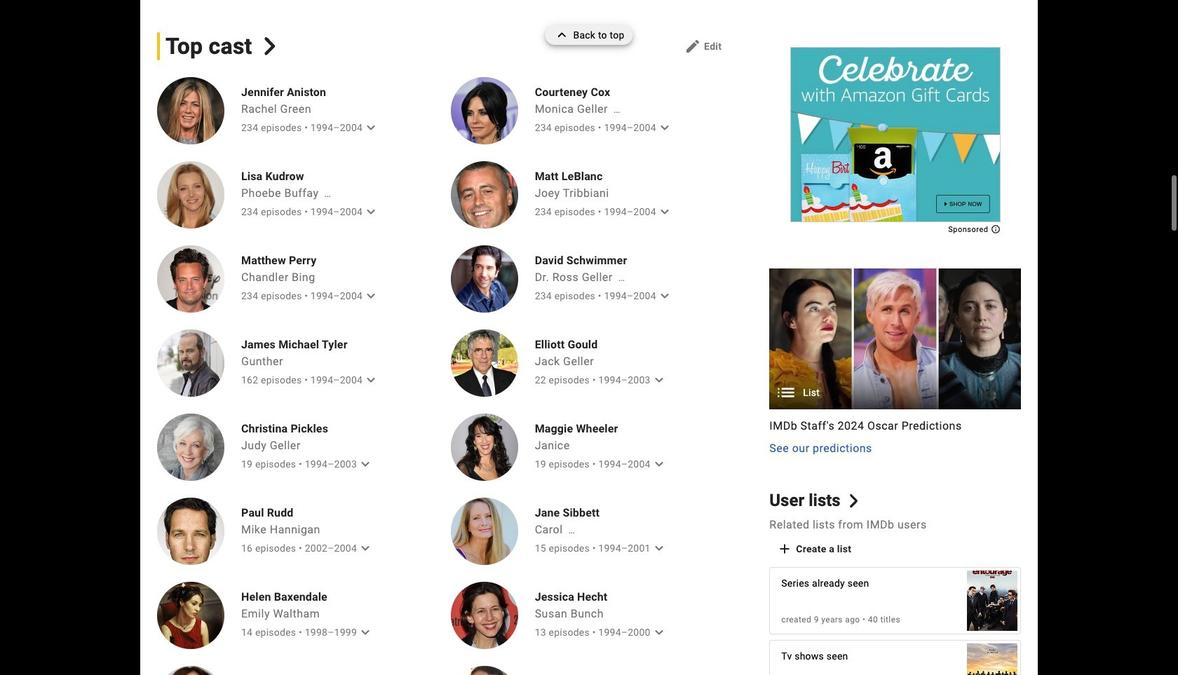 Task type: describe. For each thing, give the bounding box(es) containing it.
sofía vergara, julie bowen, ty burrell, jesse tyler ferguson, sarah hyland, ed o'neill, eric stonestreet, beatrice the dog, ariel winter, nolan gould, rico rodriguez, reid ewing, aubrey anderson-emmons, and jeremy maguire in modern family (2009) image
[[967, 637, 1018, 675]]

add image
[[777, 541, 793, 558]]

production art image
[[770, 268, 1021, 410]]

sponsored content section
[[790, 47, 1001, 232]]

jessica hecht image
[[451, 582, 518, 650]]

jane sibbett image
[[451, 498, 518, 565]]

arrow image for elliott gould image
[[651, 372, 668, 389]]

arrow image for jane sibbett image at the bottom of page
[[651, 540, 668, 557]]

arrow image for lisa kudrow image
[[363, 204, 380, 220]]

james michael tyler image
[[157, 330, 224, 397]]

arrow image for paul rudd "image"
[[357, 540, 374, 557]]

arrow image for jessica hecht image
[[651, 624, 668, 641]]

arrow image for christina pickles image
[[357, 456, 374, 473]]

paul rudd image
[[157, 498, 224, 565]]

arrow image for james michael tyler 'image'
[[363, 372, 380, 389]]

arrow image for david schwimmer image
[[656, 288, 673, 305]]

helen baxendale image
[[157, 582, 224, 650]]

kevin dillon, adrian grenier, jeremy piven, kevin connolly, and jerry ferrara in entourage (2004) image
[[967, 564, 1018, 639]]

arrow image for maggie wheeler image
[[651, 456, 668, 473]]

chevron right inline image
[[847, 495, 861, 508]]

courteney cox image
[[451, 77, 518, 145]]



Task type: locate. For each thing, give the bounding box(es) containing it.
arrow image for matthew perry image
[[363, 288, 380, 305]]

lisa kudrow image
[[157, 161, 224, 229]]

expand less image
[[554, 25, 573, 45]]

arrow image for courteney cox image
[[656, 119, 673, 136]]

arrow image for matt leblanc image
[[656, 204, 673, 220]]

maggie wheeler image
[[451, 414, 518, 481]]

tom selleck image
[[451, 666, 518, 675]]

june gable image
[[157, 666, 224, 675]]

david schwimmer image
[[451, 246, 518, 313]]

matt leblanc image
[[451, 161, 518, 229]]

christina pickles image
[[157, 414, 224, 481]]

arrow image for helen baxendale image
[[357, 624, 374, 641]]

edit image
[[685, 38, 701, 55]]

chevron right inline image
[[261, 37, 279, 55]]

arrow image
[[656, 119, 673, 136], [363, 204, 380, 220], [656, 204, 673, 220], [656, 288, 673, 305], [363, 372, 380, 389], [651, 372, 668, 389], [357, 456, 374, 473], [651, 456, 668, 473], [357, 624, 374, 641], [651, 624, 668, 641]]

arrow image for jennifer aniston image
[[363, 119, 380, 136]]

arrow image
[[363, 119, 380, 136], [363, 288, 380, 305], [357, 540, 374, 557], [651, 540, 668, 557]]

elliott gould image
[[451, 330, 518, 397]]

jennifer aniston image
[[157, 77, 224, 145]]

group
[[770, 268, 1021, 458], [770, 268, 1021, 410]]

matthew perry image
[[157, 246, 224, 313]]



Task type: vqa. For each thing, say whether or not it's contained in the screenshot.
submit search 'Image'
no



